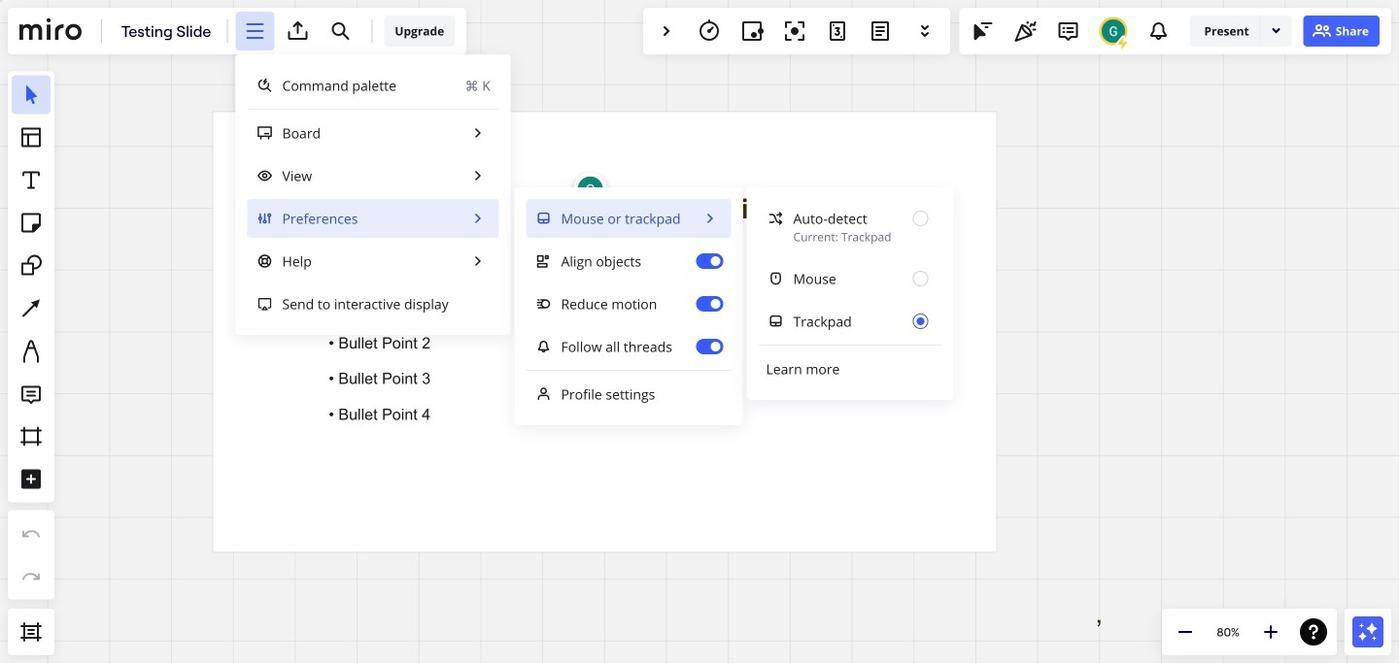 Task type: describe. For each thing, give the bounding box(es) containing it.
main menu image
[[243, 19, 267, 43]]

show collaborators' cursors image
[[971, 19, 995, 43]]

open frames image
[[19, 621, 43, 644]]

1 radio item from the top
[[758, 199, 942, 256]]

3 radio item from the top
[[758, 302, 942, 341]]

2 radio item from the top
[[758, 259, 942, 298]]

hide apps image
[[655, 19, 678, 43]]

spagx image inside board toolbar
[[257, 296, 273, 312]]

collaboration toolbar
[[643, 8, 950, 54]]



Task type: locate. For each thing, give the bounding box(es) containing it.
checkbox item
[[247, 66, 499, 105], [526, 242, 731, 281], [526, 285, 731, 324], [526, 327, 731, 366]]

creation toolbar
[[8, 62, 54, 609]]

search image
[[329, 19, 352, 43]]

menu item
[[247, 114, 499, 153], [247, 156, 499, 195], [247, 199, 499, 238], [526, 199, 731, 238], [247, 242, 499, 281], [247, 285, 499, 324], [526, 375, 731, 414]]

2 vertical spatial radio item
[[758, 302, 942, 341]]

communication toolbar
[[960, 8, 1391, 54]]

1 horizontal spatial spagx image
[[1269, 22, 1284, 38]]

0 vertical spatial radio item
[[758, 199, 942, 256]]

1 vertical spatial radio item
[[758, 259, 942, 298]]

group inside board toolbar
[[758, 199, 942, 341]]

feed image
[[1147, 19, 1170, 43]]

0 horizontal spatial spagx image
[[1115, 35, 1131, 51]]

radio item
[[758, 199, 942, 256], [758, 259, 942, 298], [758, 302, 942, 341]]

0 vertical spatial spagx image
[[1311, 19, 1334, 43]]

board toolbar
[[8, 8, 954, 426]]

1 horizontal spatial spagx image
[[1311, 19, 1334, 43]]

1 vertical spatial spagx image
[[257, 296, 273, 312]]

export this board image
[[286, 19, 309, 43]]

spagx image
[[1311, 19, 1334, 43], [257, 296, 273, 312]]

comment image
[[1057, 19, 1080, 43]]

0 horizontal spatial spagx image
[[257, 296, 273, 312]]

spagx image
[[1269, 22, 1284, 38], [1115, 35, 1131, 51]]

group
[[758, 199, 942, 341]]

reactions image
[[1014, 19, 1037, 43]]



Task type: vqa. For each thing, say whether or not it's contained in the screenshot.
Feed icon on the right top of page
yes



